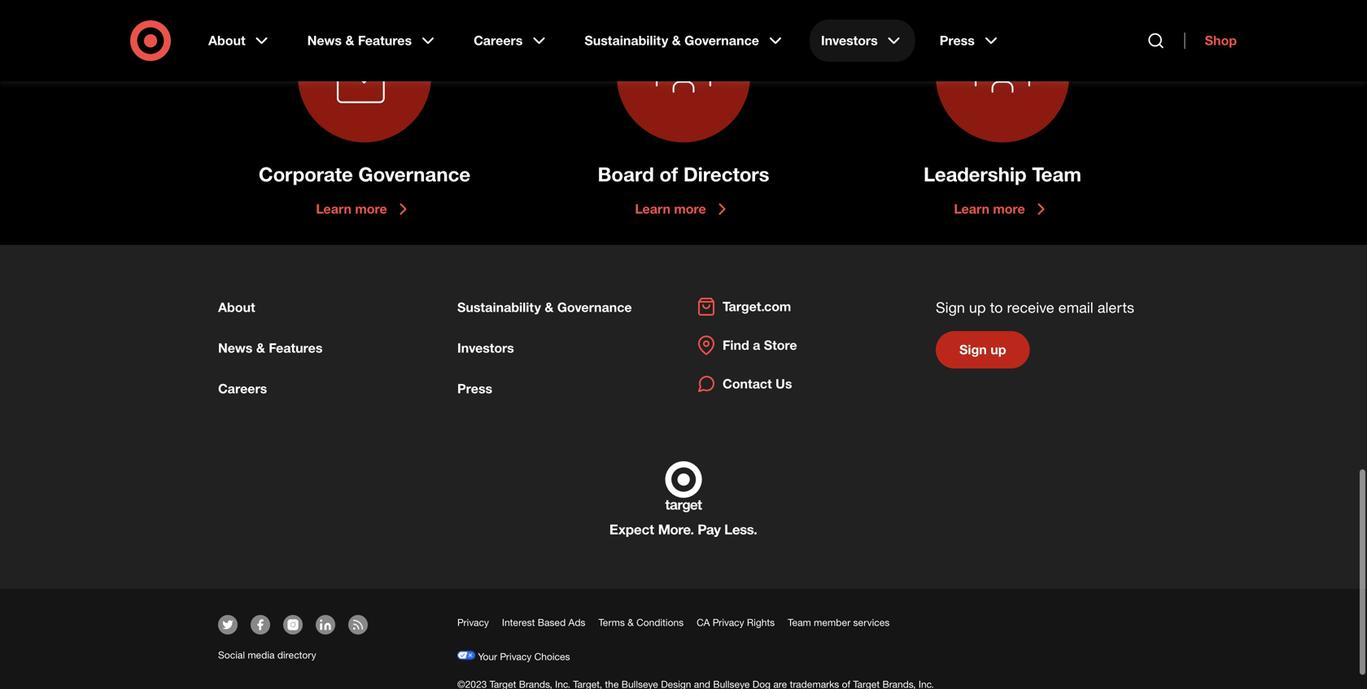 Task type: describe. For each thing, give the bounding box(es) containing it.
& for sustainability & governance link corresponding to topmost news & features link
[[672, 33, 681, 48]]

leadership
[[924, 162, 1027, 186]]

member
[[814, 617, 851, 629]]

corporate governance
[[259, 162, 471, 186]]

leadership team
[[924, 162, 1082, 186]]

privacy for your privacy choices
[[500, 651, 532, 663]]

press link for sustainability & governance link corresponding to bottommost news & features link
[[457, 381, 493, 397]]

up for sign up to receive email alerts
[[969, 299, 986, 316]]

2 fill image from the left
[[287, 619, 300, 632]]

sustainability & governance link for topmost news & features link
[[573, 20, 797, 62]]

conditions
[[637, 617, 684, 629]]

news & features for topmost news & features link
[[307, 33, 412, 48]]

services
[[854, 617, 890, 629]]

receive
[[1007, 299, 1055, 316]]

& for terms & conditions link
[[628, 617, 634, 629]]

& for topmost news & features link
[[346, 33, 354, 48]]

features for bottommost news & features link
[[269, 340, 323, 356]]

features for topmost news & features link
[[358, 33, 412, 48]]

terms
[[599, 617, 625, 629]]

directors
[[684, 162, 770, 186]]

us
[[776, 376, 792, 392]]

alerts
[[1098, 299, 1135, 316]]

a
[[753, 337, 761, 353]]

contact us link
[[697, 374, 792, 394]]

sustainability & governance for sustainability & governance link corresponding to bottommost news & features link
[[457, 300, 632, 315]]

shop
[[1205, 33, 1237, 48]]

target.com link
[[697, 297, 791, 317]]

learn more link for governance
[[316, 199, 413, 219]]

interest
[[502, 617, 535, 629]]

more for team
[[993, 201, 1025, 217]]

corporate
[[259, 162, 353, 186]]

learn more for corporate
[[316, 201, 387, 217]]

1 horizontal spatial investors link
[[810, 20, 916, 62]]

contact
[[723, 376, 772, 392]]

0 vertical spatial news & features link
[[296, 20, 449, 62]]

up for sign up
[[991, 342, 1007, 358]]

more for of
[[674, 201, 706, 217]]

interest based ads link
[[502, 617, 586, 629]]

sign up
[[960, 342, 1007, 358]]

learn more for leadership
[[954, 201, 1025, 217]]

about for topmost news & features link
[[208, 33, 246, 48]]

1 vertical spatial news & features link
[[218, 340, 323, 356]]

ca privacy rights link
[[697, 617, 775, 629]]

sign up to receive email alerts
[[936, 299, 1135, 316]]

ca privacy rights
[[697, 617, 775, 629]]

find a store
[[723, 337, 797, 353]]

0 horizontal spatial governance
[[359, 162, 471, 186]]

board
[[598, 162, 654, 186]]

governance for sustainability & governance link corresponding to bottommost news & features link
[[557, 300, 632, 315]]

sustainability for sustainability & governance link corresponding to bottommost news & features link
[[457, 300, 541, 315]]

your
[[478, 651, 497, 663]]

sign for sign up
[[960, 342, 987, 358]]

based
[[538, 617, 566, 629]]

shop link
[[1185, 33, 1237, 49]]

about link for bottommost news & features link
[[218, 300, 255, 315]]

store
[[764, 337, 797, 353]]

learn more for board
[[635, 201, 706, 217]]

your privacy choices
[[475, 651, 570, 663]]

rights
[[747, 617, 775, 629]]

learn for corporate
[[316, 201, 352, 217]]



Task type: vqa. For each thing, say whether or not it's contained in the screenshot.
the left MN
no



Task type: locate. For each thing, give the bounding box(es) containing it.
1 horizontal spatial learn
[[635, 201, 671, 217]]

1 vertical spatial features
[[269, 340, 323, 356]]

careers for bottommost news & features link
[[218, 381, 267, 397]]

1 horizontal spatial press link
[[929, 20, 1013, 62]]

1 more from the left
[[355, 201, 387, 217]]

privacy up your
[[457, 617, 489, 629]]

1 vertical spatial careers
[[218, 381, 267, 397]]

learn more link for of
[[635, 199, 732, 219]]

sustainability & governance for sustainability & governance link corresponding to topmost news & features link
[[585, 33, 759, 48]]

careers link
[[462, 20, 560, 62], [218, 381, 267, 397]]

3 learn more link from the left
[[954, 199, 1051, 219]]

1 vertical spatial about
[[218, 300, 255, 315]]

media
[[248, 649, 275, 661]]

fill image right fill image
[[319, 619, 332, 632]]

1 fill image from the left
[[221, 619, 234, 632]]

2 horizontal spatial more
[[993, 201, 1025, 217]]

sign down the sign up to receive email alerts in the top of the page
[[960, 342, 987, 358]]

up
[[969, 299, 986, 316], [991, 342, 1007, 358]]

0 vertical spatial news
[[307, 33, 342, 48]]

2 horizontal spatial learn
[[954, 201, 990, 217]]

2 horizontal spatial learn more link
[[954, 199, 1051, 219]]

find a store link
[[697, 336, 797, 355]]

news & features link
[[296, 20, 449, 62], [218, 340, 323, 356]]

sustainability
[[585, 33, 669, 48], [457, 300, 541, 315]]

1 vertical spatial sustainability & governance link
[[457, 300, 632, 315]]

0 horizontal spatial investors link
[[457, 340, 514, 356]]

sign for sign up to receive email alerts
[[936, 299, 965, 316]]

1 vertical spatial sign
[[960, 342, 987, 358]]

more
[[355, 201, 387, 217], [674, 201, 706, 217], [993, 201, 1025, 217]]

1 horizontal spatial press
[[940, 33, 975, 48]]

fill image
[[254, 619, 267, 632]]

2 horizontal spatial fill image
[[319, 619, 332, 632]]

learn more link
[[316, 199, 413, 219], [635, 199, 732, 219], [954, 199, 1051, 219]]

1 vertical spatial news
[[218, 340, 253, 356]]

learn more down leadership team
[[954, 201, 1025, 217]]

1 horizontal spatial learn more
[[635, 201, 706, 217]]

news
[[307, 33, 342, 48], [218, 340, 253, 356]]

& for sustainability & governance link corresponding to bottommost news & features link
[[545, 300, 554, 315]]

3 learn from the left
[[954, 201, 990, 217]]

0 horizontal spatial privacy
[[457, 617, 489, 629]]

1 vertical spatial sustainability & governance
[[457, 300, 632, 315]]

0 vertical spatial press
[[940, 33, 975, 48]]

1 horizontal spatial up
[[991, 342, 1007, 358]]

0 vertical spatial sustainability & governance
[[585, 33, 759, 48]]

0 vertical spatial team
[[1032, 162, 1082, 186]]

social
[[218, 649, 245, 661]]

0 vertical spatial investors link
[[810, 20, 916, 62]]

press link for sustainability & governance link corresponding to topmost news & features link
[[929, 20, 1013, 62]]

sign up link
[[936, 331, 1030, 369]]

careers link for topmost news & features link
[[462, 20, 560, 62]]

2 learn from the left
[[635, 201, 671, 217]]

1 learn from the left
[[316, 201, 352, 217]]

0 horizontal spatial press link
[[457, 381, 493, 397]]

learn for board
[[635, 201, 671, 217]]

team
[[1032, 162, 1082, 186], [788, 617, 811, 629]]

about link for topmost news & features link
[[197, 20, 283, 62]]

1 learn more from the left
[[316, 201, 387, 217]]

0 horizontal spatial up
[[969, 299, 986, 316]]

sign left to
[[936, 299, 965, 316]]

privacy
[[457, 617, 489, 629], [713, 617, 745, 629], [500, 651, 532, 663]]

careers for topmost news & features link
[[474, 33, 523, 48]]

social media directory
[[218, 649, 316, 661]]

learn more down of
[[635, 201, 706, 217]]

1 vertical spatial up
[[991, 342, 1007, 358]]

learn more link down leadership team
[[954, 199, 1051, 219]]

0 horizontal spatial team
[[788, 617, 811, 629]]

find
[[723, 337, 749, 353]]

0 vertical spatial about link
[[197, 20, 283, 62]]

1 vertical spatial about link
[[218, 300, 255, 315]]

news & features
[[307, 33, 412, 48], [218, 340, 323, 356]]

1 horizontal spatial news
[[307, 33, 342, 48]]

0 horizontal spatial news
[[218, 340, 253, 356]]

directory
[[277, 649, 316, 661]]

1 horizontal spatial team
[[1032, 162, 1082, 186]]

learn down of
[[635, 201, 671, 217]]

investors for investors link to the right
[[821, 33, 878, 48]]

1 vertical spatial investors link
[[457, 340, 514, 356]]

learn more down corporate governance
[[316, 201, 387, 217]]

2 learn more link from the left
[[635, 199, 732, 219]]

&
[[346, 33, 354, 48], [672, 33, 681, 48], [545, 300, 554, 315], [256, 340, 265, 356], [628, 617, 634, 629]]

0 vertical spatial careers link
[[462, 20, 560, 62]]

0 vertical spatial careers
[[474, 33, 523, 48]]

2 vertical spatial governance
[[557, 300, 632, 315]]

1 horizontal spatial careers
[[474, 33, 523, 48]]

your privacy choices link
[[457, 651, 570, 663]]

about for bottommost news & features link
[[218, 300, 255, 315]]

1 vertical spatial press link
[[457, 381, 493, 397]]

2 more from the left
[[674, 201, 706, 217]]

sign
[[936, 299, 965, 316], [960, 342, 987, 358]]

2 horizontal spatial governance
[[685, 33, 759, 48]]

social media directory link
[[218, 649, 316, 661]]

target.com
[[723, 299, 791, 315]]

2 horizontal spatial learn more
[[954, 201, 1025, 217]]

0 horizontal spatial careers
[[218, 381, 267, 397]]

ads
[[569, 617, 586, 629]]

more down board of directors
[[674, 201, 706, 217]]

governance
[[685, 33, 759, 48], [359, 162, 471, 186], [557, 300, 632, 315]]

fill image up directory
[[287, 619, 300, 632]]

sustainability & governance link for bottommost news & features link
[[457, 300, 632, 315]]

sustainability & governance
[[585, 33, 759, 48], [457, 300, 632, 315]]

governance for sustainability & governance link corresponding to topmost news & features link
[[685, 33, 759, 48]]

1 vertical spatial news & features
[[218, 340, 323, 356]]

board of directors
[[598, 162, 770, 186]]

privacy for ca privacy rights
[[713, 617, 745, 629]]

0 vertical spatial news & features
[[307, 33, 412, 48]]

0 horizontal spatial features
[[269, 340, 323, 356]]

0 vertical spatial about
[[208, 33, 246, 48]]

press
[[940, 33, 975, 48], [457, 381, 493, 397]]

0 horizontal spatial sustainability
[[457, 300, 541, 315]]

careers
[[474, 33, 523, 48], [218, 381, 267, 397]]

more for governance
[[355, 201, 387, 217]]

team member services
[[788, 617, 890, 629]]

2 learn more from the left
[[635, 201, 706, 217]]

1 vertical spatial sustainability
[[457, 300, 541, 315]]

3 learn more from the left
[[954, 201, 1025, 217]]

news for topmost news & features link
[[307, 33, 342, 48]]

target. expect more. pay less. image
[[611, 462, 757, 537]]

1 horizontal spatial learn more link
[[635, 199, 732, 219]]

more down leadership team
[[993, 201, 1025, 217]]

about link
[[197, 20, 283, 62], [218, 300, 255, 315]]

learn more
[[316, 201, 387, 217], [635, 201, 706, 217], [954, 201, 1025, 217]]

of
[[660, 162, 678, 186]]

0 horizontal spatial learn more
[[316, 201, 387, 217]]

1 vertical spatial governance
[[359, 162, 471, 186]]

press for bottommost news & features link
[[457, 381, 493, 397]]

about
[[208, 33, 246, 48], [218, 300, 255, 315]]

learn more link for team
[[954, 199, 1051, 219]]

0 horizontal spatial investors
[[457, 340, 514, 356]]

features
[[358, 33, 412, 48], [269, 340, 323, 356]]

1 vertical spatial press
[[457, 381, 493, 397]]

1 horizontal spatial sustainability
[[585, 33, 669, 48]]

fill image up social
[[221, 619, 234, 632]]

to
[[990, 299, 1003, 316]]

1 horizontal spatial privacy
[[500, 651, 532, 663]]

0 vertical spatial up
[[969, 299, 986, 316]]

terms & conditions link
[[599, 617, 684, 629]]

privacy right your
[[500, 651, 532, 663]]

contact us
[[723, 376, 792, 392]]

sustainability & governance link
[[573, 20, 797, 62], [457, 300, 632, 315]]

ca
[[697, 617, 710, 629]]

up left to
[[969, 299, 986, 316]]

more down corporate governance
[[355, 201, 387, 217]]

investors link
[[810, 20, 916, 62], [457, 340, 514, 356]]

1 vertical spatial team
[[788, 617, 811, 629]]

sustainability for sustainability & governance link corresponding to topmost news & features link
[[585, 33, 669, 48]]

0 vertical spatial sustainability
[[585, 33, 669, 48]]

learn more link down board of directors
[[635, 199, 732, 219]]

1 horizontal spatial fill image
[[287, 619, 300, 632]]

fill image
[[221, 619, 234, 632], [287, 619, 300, 632], [319, 619, 332, 632]]

1 learn more link from the left
[[316, 199, 413, 219]]

1 vertical spatial investors
[[457, 340, 514, 356]]

1 vertical spatial careers link
[[218, 381, 267, 397]]

3 more from the left
[[993, 201, 1025, 217]]

0 horizontal spatial learn more link
[[316, 199, 413, 219]]

0 vertical spatial investors
[[821, 33, 878, 48]]

press for topmost news & features link
[[940, 33, 975, 48]]

0 horizontal spatial fill image
[[221, 619, 234, 632]]

learn more link down corporate governance
[[316, 199, 413, 219]]

1 horizontal spatial governance
[[557, 300, 632, 315]]

0 vertical spatial press link
[[929, 20, 1013, 62]]

privacy link
[[457, 617, 489, 629]]

0 horizontal spatial careers link
[[218, 381, 267, 397]]

0 horizontal spatial learn
[[316, 201, 352, 217]]

1 horizontal spatial more
[[674, 201, 706, 217]]

0 horizontal spatial press
[[457, 381, 493, 397]]

email
[[1059, 299, 1094, 316]]

0 horizontal spatial more
[[355, 201, 387, 217]]

press link
[[929, 20, 1013, 62], [457, 381, 493, 397]]

terms & conditions
[[599, 617, 684, 629]]

learn down leadership
[[954, 201, 990, 217]]

3 fill image from the left
[[319, 619, 332, 632]]

learn down corporate
[[316, 201, 352, 217]]

news & features for bottommost news & features link
[[218, 340, 323, 356]]

0 vertical spatial features
[[358, 33, 412, 48]]

1 horizontal spatial features
[[358, 33, 412, 48]]

up down to
[[991, 342, 1007, 358]]

0 vertical spatial sign
[[936, 299, 965, 316]]

& inside news & features link
[[346, 33, 354, 48]]

1 horizontal spatial careers link
[[462, 20, 560, 62]]

investors for investors link to the left
[[457, 340, 514, 356]]

1 horizontal spatial investors
[[821, 33, 878, 48]]

learn
[[316, 201, 352, 217], [635, 201, 671, 217], [954, 201, 990, 217]]

team member services link
[[788, 617, 890, 629]]

careers link for bottommost news & features link
[[218, 381, 267, 397]]

2 horizontal spatial privacy
[[713, 617, 745, 629]]

investors
[[821, 33, 878, 48], [457, 340, 514, 356]]

privacy right ca on the bottom right
[[713, 617, 745, 629]]

0 vertical spatial governance
[[685, 33, 759, 48]]

& inside sustainability & governance link
[[672, 33, 681, 48]]

news for bottommost news & features link
[[218, 340, 253, 356]]

interest based ads
[[502, 617, 586, 629]]

& for bottommost news & features link
[[256, 340, 265, 356]]

choices
[[535, 651, 570, 663]]

learn for leadership
[[954, 201, 990, 217]]

0 vertical spatial sustainability & governance link
[[573, 20, 797, 62]]



